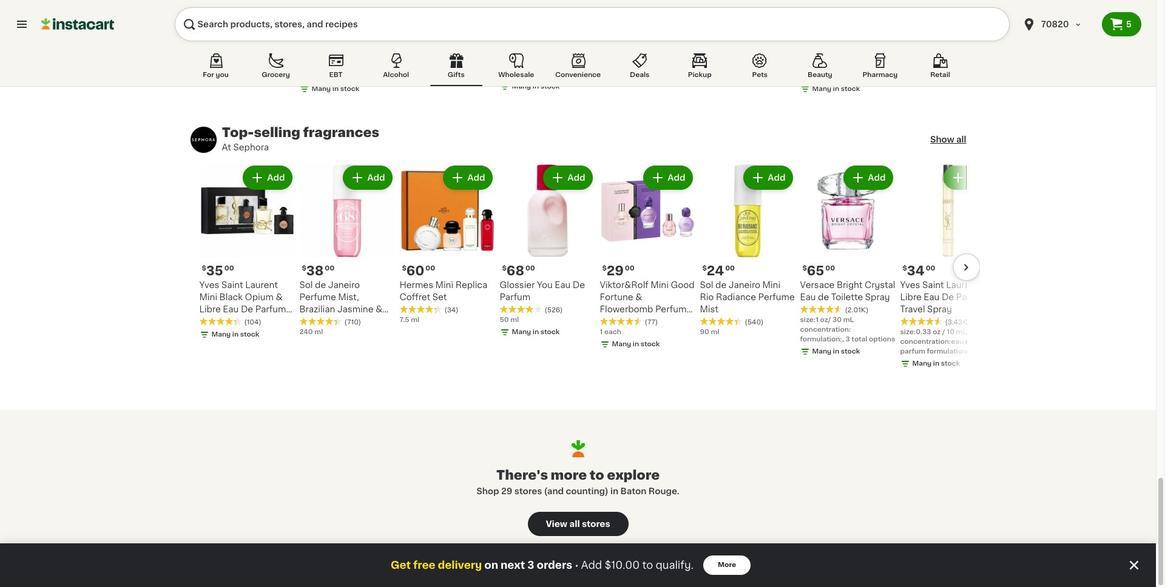 Task type: vqa. For each thing, say whether or not it's contained in the screenshot.


Task type: describe. For each thing, give the bounding box(es) containing it.
240 ml
[[299, 329, 323, 336]]

parfum
[[900, 349, 925, 355]]

(33)
[[745, 64, 759, 71]]

sol for 24
[[700, 281, 713, 290]]

70 for 70 maison margiela replica beach vibes scented candle
[[707, 9, 723, 22]]

concentration: for (2.01k)
[[800, 327, 851, 333]]

80 for 80 jo malone peony & blush suede candle
[[507, 9, 525, 22]]

many down voluspa
[[211, 74, 231, 80]]

selling
[[254, 126, 300, 139]]

60
[[406, 265, 424, 278]]

eau inside yves saint laurent libre eau de parfum travel spray
[[924, 293, 940, 302]]

3 inside the size:1 oz/ 30 ml concentration: formulation:, 3 total options
[[846, 336, 850, 343]]

pharmacy button
[[854, 51, 906, 86]]

oz/ for ★★★★★
[[527, 62, 537, 68]]

free
[[413, 561, 435, 570]]

jasmine
[[337, 305, 373, 314]]

blush
[[500, 38, 523, 46]]

to inside the "there's more to explore shop 29 stores (and counting) in baton rouge."
[[590, 469, 604, 482]]

concentration:eau
[[900, 339, 964, 346]]

mini inside yves saint laurent mini black opium & libre eau de parfum duo
[[199, 293, 217, 302]]

product group containing 24
[[700, 163, 795, 338]]

crystal
[[865, 281, 895, 290]]

get
[[391, 561, 411, 570]]

deals
[[630, 72, 649, 78]]

top-
[[222, 126, 254, 139]]

retail button
[[914, 51, 966, 86]]

80 for 80 jo malone wood sage & sea salt candle
[[807, 9, 825, 22]]

de inside yves saint laurent libre eau de parfum travel spray
[[942, 293, 954, 302]]

sage
[[800, 38, 822, 46]]

size:7.0 oz/ 200 g concentration: formulation: for (17)
[[900, 62, 995, 78]]

fireplace
[[600, 50, 639, 58]]

at
[[222, 143, 231, 152]]

00 for 34
[[926, 265, 935, 272]]

replica for 70 maison margiela replica jazz club scented candle
[[400, 38, 432, 46]]

70820 button
[[1014, 7, 1102, 41]]

the
[[648, 38, 663, 46]]

add for 68
[[568, 174, 585, 182]]

de inside sol de janeiro perfume mist, brazilian jasmine & pink dragonfruit
[[315, 281, 326, 290]]

pear
[[900, 38, 919, 46]]

ebt button
[[310, 51, 362, 86]]

add inside get free delivery on next 3 orders • add $10.00 to qualify.
[[581, 561, 602, 570]]

yves for 35
[[199, 281, 219, 290]]

many in stock down (70)
[[612, 76, 660, 83]]

replica inside hermes mini replica coffret set
[[456, 281, 487, 290]]

formulation:,
[[800, 336, 844, 343]]

•
[[575, 561, 579, 570]]

add button for 29
[[645, 167, 691, 189]]

many down fireplace
[[612, 76, 631, 83]]

alcohol
[[383, 72, 409, 78]]

1 each for viktor&rolf mini good fortune & flowerbomb perfume set
[[600, 329, 621, 336]]

many down "parfum"
[[912, 361, 932, 367]]

eau inside versace bright crystal eau de toilette spray
[[800, 293, 816, 302]]

pickup button
[[674, 51, 726, 86]]

coffret
[[400, 293, 430, 302]]

pink
[[299, 318, 317, 326]]

black
[[219, 293, 243, 302]]

all for view
[[569, 520, 580, 528]]

size:1 oz/ 30 ml concentration: formulation:, 3 total options
[[800, 317, 895, 343]]

$ 24 00
[[702, 265, 735, 278]]

70 for 70 maison margiela replica by the fireplace scented candle
[[607, 9, 623, 22]]

maison for 70 maison margiela replica jazz club scented candle
[[400, 26, 431, 34]]

many in stock down (33)
[[712, 76, 760, 83]]

add button for 24
[[745, 167, 792, 189]]

many right the pickup at the top of the page
[[712, 76, 731, 83]]

ml inside the size:1 oz/ 30 ml concentration: formulation:, 3 total options
[[843, 317, 854, 324]]

many right alcohol
[[412, 76, 431, 83]]

scented inside 70 maison margiela replica lazy sunday morning scented candle
[[337, 50, 373, 58]]

70 for 70 maison margiela replica jazz club scented candle
[[406, 9, 423, 22]]

ml for 68
[[510, 317, 519, 324]]

for you button
[[190, 51, 242, 86]]

ebt
[[329, 72, 343, 78]]

rouge.
[[649, 487, 680, 496]]

oz for (3.43k)
[[933, 329, 941, 336]]

parfum inside glossier you eau de parfum
[[500, 293, 531, 302]]

wholesale
[[498, 72, 534, 78]]

$ 29 00
[[602, 265, 634, 278]]

toilette
[[831, 293, 863, 302]]

scented inside 70 maison margiela replica jazz club scented candle
[[400, 50, 436, 58]]

38
[[306, 265, 324, 278]]

many down wholesale
[[512, 83, 531, 90]]

janeiro for 38
[[328, 281, 360, 290]]

jo for 80 jo malone english pear & freesia candle
[[900, 26, 911, 34]]

70 maison margiela replica lazy sunday morning scented candle
[[299, 9, 388, 71]]

& inside 80 jo malone peony & blush suede candle
[[576, 26, 583, 34]]

0 vertical spatial 29
[[607, 265, 624, 278]]

(540)
[[745, 319, 764, 326]]

70 maison margiela replica jazz club scented candle
[[400, 9, 475, 58]]

ml inside size:0.33 oz / 10 ml concentration:eau de parfum formulation:spray
[[956, 329, 967, 336]]

add button for 38
[[344, 167, 391, 189]]

200 for ★★★★★
[[539, 62, 553, 68]]

size:7.0 for jo malone peony & blush suede candle
[[500, 62, 525, 68]]

fortune
[[600, 293, 633, 302]]

mini inside 48 voluspa mini candle set
[[243, 26, 261, 34]]

to inside get free delivery on next 3 orders • add $10.00 to qualify.
[[642, 561, 653, 570]]

salt
[[851, 38, 867, 46]]

many in stock down 165
[[312, 86, 359, 92]]

versace
[[800, 281, 835, 290]]

add for 24
[[768, 174, 786, 182]]

(710)
[[344, 319, 361, 326]]

Search field
[[175, 7, 1010, 41]]

viktor&rolf mini good fortune & flowerbomb perfume set
[[600, 281, 695, 326]]

& inside viktor&rolf mini good fortune & flowerbomb perfume set
[[635, 293, 642, 302]]

margiela for 70 maison margiela replica lazy sunday morning scented candle
[[333, 26, 369, 34]]

perfume for 29
[[655, 305, 692, 314]]

shop categories tab list
[[190, 51, 966, 86]]

add for 65
[[868, 174, 886, 182]]

dragonfruit
[[320, 318, 369, 326]]

maison for 70 maison margiela replica by the fireplace scented candle
[[600, 26, 631, 34]]

65
[[807, 265, 824, 278]]

many in stock down (104)
[[211, 332, 259, 338]]

view all stores button
[[528, 512, 628, 536]]

$ for 35
[[202, 265, 206, 272]]

parfum inside yves saint laurent mini black opium & libre eau de parfum duo
[[255, 305, 286, 314]]

replica for 70 maison margiela replica beach vibes scented candle
[[700, 38, 732, 46]]

convenience
[[555, 72, 601, 78]]

view
[[546, 520, 567, 528]]

beauty
[[808, 72, 832, 78]]

concentration: for ★★★★★
[[500, 71, 550, 78]]

many in stock down the (48) on the top left of page
[[412, 76, 460, 83]]

suede
[[526, 38, 553, 46]]

total
[[852, 336, 867, 343]]

spray inside yves saint laurent libre eau de parfum travel spray
[[927, 305, 952, 314]]

show all link
[[930, 134, 966, 146]]

many down 5.8 oz/ 165 g
[[312, 86, 331, 92]]

many down duo on the bottom left of the page
[[211, 332, 231, 338]]

malone for 80 jo malone wood sage & sea salt candle
[[813, 26, 845, 34]]

add button for 68
[[544, 167, 591, 189]]

165
[[324, 74, 336, 80]]

convenience button
[[550, 51, 606, 86]]

there's
[[496, 469, 548, 482]]

spray inside versace bright crystal eau de toilette spray
[[865, 293, 890, 302]]

hermes mini replica coffret set
[[400, 281, 487, 302]]

many down 50 ml
[[512, 329, 531, 336]]

add for 38
[[367, 174, 385, 182]]

$ for 65
[[803, 265, 807, 272]]

grocery
[[262, 72, 290, 78]]

00 for 35
[[224, 265, 234, 272]]

00 for 29
[[625, 265, 634, 272]]

peony
[[546, 26, 574, 34]]

34
[[907, 265, 925, 278]]

many down beauty
[[812, 86, 831, 92]]

sephora image
[[190, 126, 217, 153]]

add button for 60
[[444, 167, 491, 189]]

laurent for 35
[[245, 281, 278, 290]]

morning
[[299, 50, 335, 58]]

70 maison margiela replica by the fireplace scented candle
[[600, 9, 677, 71]]

30
[[833, 317, 842, 324]]

grocery button
[[250, 51, 302, 86]]

1 for voluspa mini candle set
[[199, 62, 202, 68]]

(17)
[[945, 52, 957, 58]]

yves for 34
[[900, 281, 920, 290]]

each for voluspa mini candle set
[[204, 62, 221, 68]]

jazz
[[434, 38, 453, 46]]

ml for 38
[[315, 329, 323, 336]]

many down formulation:,
[[812, 349, 831, 355]]

many down the flowerbomb
[[612, 341, 631, 348]]

radiance
[[716, 293, 756, 302]]

7
[[800, 74, 804, 80]]

candle inside 70 maison margiela replica by the fireplace scented candle
[[600, 62, 630, 71]]

set for 48
[[199, 38, 214, 46]]

g for 80
[[554, 62, 559, 68]]

mini inside hermes mini replica coffret set
[[435, 281, 453, 290]]

set inside viktor&rolf mini good fortune & flowerbomb perfume set
[[600, 318, 614, 326]]

many in stock down the (526)
[[512, 329, 560, 336]]

de inside versace bright crystal eau de toilette spray
[[818, 293, 829, 302]]

hermes
[[400, 281, 433, 290]]

50 ml
[[500, 317, 519, 324]]

candle inside 80 jo malone wood sage & sea salt candle
[[800, 50, 830, 58]]

item carousel region containing 48
[[176, 0, 995, 106]]

(70)
[[645, 64, 658, 71]]

yves saint laurent libre eau de parfum travel spray
[[900, 281, 987, 314]]

70820
[[1041, 20, 1069, 29]]

$ 38 00
[[302, 265, 334, 278]]

formulation: for ★★★★★
[[552, 71, 594, 78]]

more button
[[703, 556, 751, 575]]

size:7.0 for jo malone english pear & freesia candle
[[900, 62, 926, 68]]

sunday
[[356, 38, 388, 46]]

candle inside 70 maison margiela replica lazy sunday morning scented candle
[[299, 62, 330, 71]]



Task type: locate. For each thing, give the bounding box(es) containing it.
7 add button from the left
[[845, 167, 892, 189]]

2 horizontal spatial parfum
[[956, 293, 987, 302]]

& inside yves saint laurent mini black opium & libre eau de parfum duo
[[276, 293, 283, 302]]

1 vertical spatial to
[[642, 561, 653, 570]]

3 80 from the left
[[907, 9, 925, 22]]

0 horizontal spatial yves
[[199, 281, 219, 290]]

0 vertical spatial spray
[[865, 293, 890, 302]]

opium
[[245, 293, 274, 302]]

2 sol from the left
[[700, 281, 713, 290]]

0 horizontal spatial all
[[569, 520, 580, 528]]

malone for 80 jo malone english pear & freesia candle
[[913, 26, 945, 34]]

scented inside 70 maison margiela replica by the fireplace scented candle
[[641, 50, 677, 58]]

00 for 60
[[426, 265, 435, 272]]

2 horizontal spatial perfume
[[758, 293, 795, 302]]

1 scented from the left
[[337, 50, 373, 58]]

g up 'convenience'
[[554, 62, 559, 68]]

1 vertical spatial 1 each
[[600, 329, 621, 336]]

english
[[947, 26, 978, 34]]

parfum down opium
[[255, 305, 286, 314]]

candle inside 80 jo malone peony & blush suede candle
[[555, 38, 585, 46]]

0 horizontal spatial 80
[[507, 9, 525, 22]]

2 yves from the left
[[900, 281, 920, 290]]

sol for 38
[[299, 281, 313, 290]]

laurent inside yves saint laurent libre eau de parfum travel spray
[[946, 281, 979, 290]]

de
[[315, 281, 326, 290], [715, 281, 726, 290], [818, 293, 829, 302], [965, 339, 974, 346]]

concentration: down blush
[[500, 71, 550, 78]]

bright
[[837, 281, 863, 290]]

for you
[[203, 72, 229, 78]]

oz left /
[[933, 329, 941, 336]]

add for 60
[[467, 174, 485, 182]]

add button for 65
[[845, 167, 892, 189]]

70 up fireplace
[[607, 9, 623, 22]]

you
[[216, 72, 229, 78]]

explore
[[607, 469, 660, 482]]

1 horizontal spatial 80
[[807, 9, 825, 22]]

0 horizontal spatial 29
[[501, 487, 512, 496]]

add button for 34
[[945, 167, 992, 189]]

many
[[211, 74, 231, 80], [412, 76, 431, 83], [612, 76, 631, 83], [712, 76, 731, 83], [512, 83, 531, 90], [312, 86, 331, 92], [812, 86, 831, 92], [512, 329, 531, 336], [211, 332, 231, 338], [612, 341, 631, 348], [812, 349, 831, 355], [912, 361, 932, 367]]

set inside hermes mini replica coffret set
[[432, 293, 447, 302]]

stores down counting)
[[582, 520, 610, 528]]

candle inside 48 voluspa mini candle set
[[263, 26, 294, 34]]

5 button
[[1102, 12, 1141, 36]]

2 laurent from the left
[[946, 281, 979, 290]]

libre inside yves saint laurent libre eau de parfum travel spray
[[900, 293, 922, 302]]

product group containing 34
[[900, 163, 995, 372]]

1 horizontal spatial 29
[[607, 265, 624, 278]]

2 horizontal spatial concentration:
[[900, 71, 951, 78]]

maison up pickup button at the top of page
[[700, 26, 731, 34]]

set
[[199, 38, 214, 46], [432, 293, 447, 302], [600, 318, 614, 326]]

0 horizontal spatial stores
[[514, 487, 542, 496]]

viktor&rolf
[[600, 281, 649, 290]]

0 vertical spatial libre
[[900, 293, 922, 302]]

stores inside the "there's more to explore shop 29 stores (and counting) in baton rouge."
[[514, 487, 542, 496]]

jo inside 80 jo malone english pear & freesia candle
[[900, 26, 911, 34]]

7 00 from the left
[[825, 265, 835, 272]]

alcohol button
[[370, 51, 422, 86]]

oz/ for (14)
[[312, 74, 323, 80]]

68
[[507, 265, 524, 278]]

oz/ for (17)
[[927, 62, 938, 68]]

1 horizontal spatial set
[[432, 293, 447, 302]]

candle inside 70 maison margiela replica beach vibes scented candle
[[738, 50, 768, 58]]

de up (104)
[[241, 305, 253, 314]]

80 up blush
[[507, 9, 525, 22]]

show all
[[930, 136, 966, 144]]

80 inside 80 jo malone english pear & freesia candle
[[907, 9, 925, 22]]

70820 button
[[1022, 7, 1095, 41]]

spray up (3.43k)
[[927, 305, 952, 314]]

00 inside $ 29 00
[[625, 265, 634, 272]]

each
[[204, 62, 221, 68], [604, 329, 621, 336]]

margiela inside 70 maison margiela replica lazy sunday morning scented candle
[[333, 26, 369, 34]]

yves inside yves saint laurent libre eau de parfum travel spray
[[900, 281, 920, 290]]

maison for 70 maison margiela replica beach vibes scented candle
[[700, 26, 731, 34]]

1 horizontal spatial g
[[554, 62, 559, 68]]

29 inside the "there's more to explore shop 29 stores (and counting) in baton rouge."
[[501, 487, 512, 496]]

3 $ from the left
[[402, 265, 406, 272]]

1 horizontal spatial malone
[[813, 26, 845, 34]]

0 horizontal spatial to
[[590, 469, 604, 482]]

perfume inside sol de janeiro perfume mist, brazilian jasmine & pink dragonfruit
[[299, 293, 336, 302]]

0 horizontal spatial de
[[241, 305, 253, 314]]

1 product group from the left
[[199, 163, 295, 342]]

all for show
[[956, 136, 966, 144]]

replica left jazz
[[400, 38, 432, 46]]

2 malone from the left
[[813, 26, 845, 34]]

janeiro up mist,
[[328, 281, 360, 290]]

200
[[539, 62, 553, 68], [940, 62, 953, 68]]

many in stock down formulation:,
[[812, 349, 860, 355]]

0 vertical spatial ml
[[843, 317, 854, 324]]

5 00 from the left
[[625, 265, 634, 272]]

1 vertical spatial stores
[[582, 520, 610, 528]]

0 horizontal spatial jo
[[500, 26, 510, 34]]

1 item carousel region from the top
[[176, 0, 995, 106]]

scented down the
[[641, 50, 677, 58]]

saint inside yves saint laurent mini black opium & libre eau de parfum duo
[[221, 281, 243, 290]]

mini up (540)
[[763, 281, 780, 290]]

concentration: down (17)
[[900, 71, 951, 78]]

4 maison from the left
[[700, 26, 731, 34]]

0 vertical spatial all
[[956, 136, 966, 144]]

all
[[956, 136, 966, 144], [569, 520, 580, 528]]

70 up alcohol button
[[406, 9, 423, 22]]

0 horizontal spatial concentration:
[[500, 71, 550, 78]]

malone inside 80 jo malone peony & blush suede candle
[[513, 26, 544, 34]]

replica up pickup button at the top of page
[[700, 38, 732, 46]]

janeiro for 24
[[729, 281, 760, 290]]

1 200 from the left
[[539, 62, 553, 68]]

candle up 5.8 oz/ 165 g
[[299, 62, 330, 71]]

00 inside the $ 60 00
[[426, 265, 435, 272]]

g for 70
[[338, 74, 342, 80]]

$ up brazilian
[[302, 265, 306, 272]]

2 vertical spatial de
[[241, 305, 253, 314]]

(48)
[[444, 64, 458, 71]]

1 size:7.0 oz/ 200 g concentration: formulation: from the left
[[500, 62, 594, 78]]

ml for 24
[[711, 329, 719, 336]]

4 scented from the left
[[700, 50, 736, 58]]

baton
[[620, 487, 647, 496]]

each up for you in the top of the page
[[204, 62, 221, 68]]

pickup
[[688, 72, 712, 78]]

saint up black
[[221, 281, 243, 290]]

tab panel
[[176, 0, 995, 372]]

4 00 from the left
[[525, 265, 535, 272]]

0 horizontal spatial malone
[[513, 26, 544, 34]]

8 $ from the left
[[903, 265, 907, 272]]

2 jo from the left
[[800, 26, 811, 34]]

oz/
[[527, 62, 537, 68], [927, 62, 938, 68], [312, 74, 323, 80], [820, 317, 831, 324]]

1 vertical spatial all
[[569, 520, 580, 528]]

& inside sol de janeiro perfume mist, brazilian jasmine & pink dragonfruit
[[376, 305, 382, 314]]

0 horizontal spatial saint
[[221, 281, 243, 290]]

(526)
[[545, 307, 563, 314]]

add button
[[244, 167, 291, 189], [344, 167, 391, 189], [444, 167, 491, 189], [544, 167, 591, 189], [645, 167, 691, 189], [745, 167, 792, 189], [845, 167, 892, 189], [945, 167, 992, 189]]

1 horizontal spatial yves
[[900, 281, 920, 290]]

jo inside 80 jo malone wood sage & sea salt candle
[[800, 26, 811, 34]]

0 horizontal spatial laurent
[[245, 281, 278, 290]]

4 70 from the left
[[707, 9, 723, 22]]

3 add button from the left
[[444, 167, 491, 189]]

margiela for 70 maison margiela replica beach vibes scented candle
[[733, 26, 770, 34]]

1 $ from the left
[[202, 265, 206, 272]]

1 horizontal spatial to
[[642, 561, 653, 570]]

add for 34
[[968, 174, 986, 182]]

1 vertical spatial 29
[[501, 487, 512, 496]]

eau inside yves saint laurent mini black opium & libre eau de parfum duo
[[223, 305, 239, 314]]

1 vertical spatial oz
[[933, 329, 941, 336]]

instacart image
[[41, 17, 114, 32]]

00 right 35
[[224, 265, 234, 272]]

0 vertical spatial de
[[573, 281, 585, 290]]

48 voluspa mini candle set
[[199, 9, 294, 46]]

product group containing 35
[[199, 163, 295, 342]]

candle down peony
[[555, 38, 585, 46]]

size:7.0 oz/ 200 g concentration: formulation: for ★★★★★
[[500, 62, 594, 78]]

00 inside $ 24 00
[[725, 265, 735, 272]]

0 horizontal spatial each
[[204, 62, 221, 68]]

7.5 ml
[[400, 317, 419, 324]]

to up counting)
[[590, 469, 604, 482]]

candle down "sage"
[[800, 50, 830, 58]]

5 $ from the left
[[602, 265, 607, 272]]

1 vertical spatial item carousel region
[[176, 163, 995, 372]]

8 product group from the left
[[900, 163, 995, 372]]

to right $10.00
[[642, 561, 653, 570]]

1 horizontal spatial each
[[604, 329, 621, 336]]

70 inside 70 maison margiela replica beach vibes scented candle
[[707, 9, 723, 22]]

1 horizontal spatial parfum
[[500, 293, 531, 302]]

ml right 7.5
[[411, 317, 419, 324]]

80 inside 80 jo malone wood sage & sea salt candle
[[807, 9, 825, 22]]

0 horizontal spatial janeiro
[[328, 281, 360, 290]]

48
[[206, 9, 224, 22]]

None search field
[[175, 7, 1010, 41]]

5 product group from the left
[[600, 163, 695, 352]]

2 200 from the left
[[940, 62, 953, 68]]

wholesale button
[[490, 51, 542, 86]]

3 jo from the left
[[900, 26, 911, 34]]

1 horizontal spatial spray
[[927, 305, 952, 314]]

size:1
[[800, 317, 819, 324]]

eau right you
[[555, 281, 571, 290]]

0 vertical spatial 1 each
[[199, 62, 221, 68]]

scented down jazz
[[400, 50, 436, 58]]

1 vertical spatial de
[[942, 293, 954, 302]]

many in stock down the concentration:eau
[[912, 361, 960, 367]]

00 for 65
[[825, 265, 835, 272]]

ml right 240
[[315, 329, 323, 336]]

1 vertical spatial set
[[432, 293, 447, 302]]

view all stores
[[546, 520, 610, 528]]

6 00 from the left
[[725, 265, 735, 272]]

1 for viktor&rolf mini good fortune & flowerbomb perfume set
[[600, 329, 603, 336]]

8 00 from the left
[[926, 265, 935, 272]]

item carousel region
[[176, 0, 995, 106], [176, 163, 995, 372]]

1 margiela from the left
[[333, 26, 369, 34]]

0 vertical spatial to
[[590, 469, 604, 482]]

jo
[[500, 26, 510, 34], [800, 26, 811, 34], [900, 26, 911, 34]]

0 horizontal spatial sol
[[299, 281, 313, 290]]

90
[[700, 329, 709, 336]]

(14)
[[344, 64, 357, 71]]

0 vertical spatial each
[[204, 62, 221, 68]]

oz/ up retail
[[927, 62, 938, 68]]

2 horizontal spatial de
[[942, 293, 954, 302]]

00 for 24
[[725, 265, 735, 272]]

4 $ from the left
[[502, 265, 507, 272]]

laurent up opium
[[245, 281, 278, 290]]

00 right 68
[[525, 265, 535, 272]]

sol de janeiro perfume mist, brazilian jasmine & pink dragonfruit
[[299, 281, 382, 326]]

eau
[[555, 281, 571, 290], [800, 293, 816, 302], [924, 293, 940, 302], [223, 305, 239, 314]]

6 $ from the left
[[702, 265, 707, 272]]

1 jo from the left
[[500, 26, 510, 34]]

80 jo malone peony & blush suede candle
[[500, 9, 585, 46]]

pharmacy
[[863, 72, 898, 78]]

malone
[[513, 26, 544, 34], [813, 26, 845, 34], [913, 26, 945, 34]]

ml for 60
[[411, 317, 419, 324]]

product group
[[199, 163, 295, 342], [299, 163, 395, 338], [400, 163, 495, 325], [500, 163, 595, 340], [600, 163, 695, 352], [700, 163, 795, 338], [800, 163, 895, 359], [900, 163, 995, 372]]

candle up grocery button
[[263, 26, 294, 34]]

1 size:7.0 from the left
[[500, 62, 525, 68]]

(104)
[[244, 319, 261, 326]]

90 ml
[[700, 329, 719, 336]]

set up "(34)"
[[432, 293, 447, 302]]

7 $ from the left
[[803, 265, 807, 272]]

de down "$ 38 00"
[[315, 281, 326, 290]]

tab panel containing 48
[[176, 0, 995, 372]]

g down (17)
[[955, 62, 959, 68]]

8 add button from the left
[[945, 167, 992, 189]]

stores
[[514, 487, 542, 496], [582, 520, 610, 528]]

& inside 80 jo malone wood sage & sea salt candle
[[824, 38, 831, 46]]

2 horizontal spatial malone
[[913, 26, 945, 34]]

& inside 80 jo malone english pear & freesia candle
[[922, 38, 928, 46]]

1 vertical spatial each
[[604, 329, 621, 336]]

maison up the morning
[[299, 26, 330, 34]]

replica up the morning
[[299, 38, 331, 46]]

add for 35
[[267, 174, 285, 182]]

oz/ for (2.01k)
[[820, 317, 831, 324]]

1 sol from the left
[[299, 281, 313, 290]]

0 horizontal spatial libre
[[199, 305, 221, 314]]

$
[[202, 265, 206, 272], [302, 265, 306, 272], [402, 265, 406, 272], [502, 265, 507, 272], [602, 265, 607, 272], [702, 265, 707, 272], [803, 265, 807, 272], [903, 265, 907, 272]]

perfume up (77)
[[655, 305, 692, 314]]

ml right 50
[[510, 317, 519, 324]]

sol inside sol de janeiro mini rio radiance perfume mist
[[700, 281, 713, 290]]

1 horizontal spatial laurent
[[946, 281, 979, 290]]

sephora
[[233, 143, 269, 152]]

jo up blush
[[500, 26, 510, 34]]

ml right 90
[[711, 329, 719, 336]]

stock
[[240, 74, 259, 80], [440, 76, 460, 83], [641, 76, 660, 83], [741, 76, 760, 83], [541, 83, 560, 90], [340, 86, 359, 92], [841, 86, 860, 92], [541, 329, 560, 336], [240, 332, 259, 338], [641, 341, 660, 348], [841, 349, 860, 355], [941, 361, 960, 367]]

$ for 60
[[402, 265, 406, 272]]

4 product group from the left
[[500, 163, 595, 340]]

1 horizontal spatial janeiro
[[729, 281, 760, 290]]

mist,
[[338, 293, 359, 302]]

00 for 68
[[525, 265, 535, 272]]

1 vertical spatial 1
[[600, 329, 603, 336]]

00 inside $ 35 00
[[224, 265, 234, 272]]

7 oz
[[800, 74, 814, 80]]

$ for 24
[[702, 265, 707, 272]]

saint down $ 34 00
[[922, 281, 944, 290]]

$ inside $ 24 00
[[702, 265, 707, 272]]

2 maison from the left
[[400, 26, 431, 34]]

concentration: inside the size:1 oz/ 30 ml concentration: formulation:, 3 total options
[[800, 327, 851, 333]]

2 horizontal spatial jo
[[900, 26, 911, 34]]

stores inside view all stores button
[[582, 520, 610, 528]]

yves inside yves saint laurent mini black opium & libre eau de parfum duo
[[199, 281, 219, 290]]

1 horizontal spatial libre
[[900, 293, 922, 302]]

1 70 from the left
[[306, 9, 323, 22]]

malone for 80 jo malone peony & blush suede candle
[[513, 26, 544, 34]]

0 vertical spatial oz
[[806, 74, 814, 80]]

0 vertical spatial set
[[199, 38, 214, 46]]

oz/ inside the size:1 oz/ 30 ml concentration: formulation:, 3 total options
[[820, 317, 831, 324]]

malone inside 80 jo malone wood sage & sea salt candle
[[813, 26, 845, 34]]

0 horizontal spatial formulation:
[[552, 71, 594, 78]]

0 vertical spatial 3
[[846, 336, 850, 343]]

treatment tracker modal dialog
[[0, 544, 1156, 587]]

pets button
[[734, 51, 786, 86]]

oz/ right 5.8
[[312, 74, 323, 80]]

parfum up (3.43k)
[[956, 293, 987, 302]]

candle inside 70 maison margiela replica jazz club scented candle
[[438, 50, 468, 58]]

$ 65 00
[[803, 265, 835, 278]]

stores down there's
[[514, 487, 542, 496]]

jo for 80 jo malone wood sage & sea salt candle
[[800, 26, 811, 34]]

1 down the flowerbomb
[[600, 329, 603, 336]]

many in stock down wholesale
[[512, 83, 560, 90]]

add button for 35
[[244, 167, 291, 189]]

1 vertical spatial libre
[[199, 305, 221, 314]]

1 horizontal spatial sol
[[700, 281, 713, 290]]

margiela inside 70 maison margiela replica by the fireplace scented candle
[[633, 26, 670, 34]]

1 vertical spatial spray
[[927, 305, 952, 314]]

view all stores link
[[528, 512, 628, 536]]

$ for 38
[[302, 265, 306, 272]]

0 vertical spatial 1
[[199, 62, 202, 68]]

3 margiela from the left
[[633, 26, 670, 34]]

29 right shop
[[501, 487, 512, 496]]

1 malone from the left
[[513, 26, 544, 34]]

replica for 70 maison margiela replica lazy sunday morning scented candle
[[299, 38, 331, 46]]

libre inside yves saint laurent mini black opium & libre eau de parfum duo
[[199, 305, 221, 314]]

70 inside 70 maison margiela replica by the fireplace scented candle
[[607, 9, 623, 22]]

0 horizontal spatial perfume
[[299, 293, 336, 302]]

1 each for voluspa mini candle set
[[199, 62, 221, 68]]

$ inside the $ 60 00
[[402, 265, 406, 272]]

80 jo malone wood sage & sea salt candle
[[800, 9, 872, 58]]

29
[[607, 265, 624, 278], [501, 487, 512, 496]]

maison up alcohol button
[[400, 26, 431, 34]]

3 product group from the left
[[400, 163, 495, 325]]

$ up yves saint laurent mini black opium & libre eau de parfum duo
[[202, 265, 206, 272]]

size:0.33 oz / 10 ml concentration:eau de parfum formulation:spray
[[900, 329, 988, 355]]

70 for 70 maison margiela replica lazy sunday morning scented candle
[[306, 9, 323, 22]]

saint for 35
[[221, 281, 243, 290]]

size:7.0 up wholesale
[[500, 62, 525, 68]]

1 horizontal spatial stores
[[582, 520, 610, 528]]

2 product group from the left
[[299, 163, 395, 338]]

1 each down the flowerbomb
[[600, 329, 621, 336]]

0 horizontal spatial set
[[199, 38, 214, 46]]

glossier
[[500, 281, 535, 290]]

$ inside $ 35 00
[[202, 265, 206, 272]]

29 up viktor&rolf
[[607, 265, 624, 278]]

formulation: for (17)
[[953, 71, 995, 78]]

10
[[947, 329, 954, 336]]

get free delivery on next 3 orders • add $10.00 to qualify.
[[391, 561, 694, 570]]

janeiro
[[328, 281, 360, 290], [729, 281, 760, 290]]

replica inside 70 maison margiela replica beach vibes scented candle
[[700, 38, 732, 46]]

1 add button from the left
[[244, 167, 291, 189]]

80 jo malone english pear & freesia candle
[[900, 9, 994, 46]]

$ for 34
[[903, 265, 907, 272]]

saint inside yves saint laurent libre eau de parfum travel spray
[[922, 281, 944, 290]]

2 size:7.0 from the left
[[900, 62, 926, 68]]

de inside sol de janeiro mini rio radiance perfume mist
[[715, 281, 726, 290]]

2 size:7.0 oz/ 200 g concentration: formulation: from the left
[[900, 62, 995, 78]]

replica up "(34)"
[[456, 281, 487, 290]]

scented up the pickup at the top of the page
[[700, 50, 736, 58]]

70 up the morning
[[306, 9, 323, 22]]

7.5
[[400, 317, 409, 324]]

1 inside product group
[[600, 329, 603, 336]]

80 inside 80 jo malone peony & blush suede candle
[[507, 9, 525, 22]]

0 vertical spatial item carousel region
[[176, 0, 995, 106]]

each down the flowerbomb
[[604, 329, 621, 336]]

product group containing 60
[[400, 163, 495, 325]]

3 00 from the left
[[426, 265, 435, 272]]

mini right voluspa
[[243, 26, 261, 34]]

& right peony
[[576, 26, 583, 34]]

0 horizontal spatial oz
[[806, 74, 814, 80]]

6 product group from the left
[[700, 163, 795, 338]]

00 inside $ 34 00
[[926, 265, 935, 272]]

set down voluspa
[[199, 38, 214, 46]]

many in stock down (77)
[[612, 341, 660, 348]]

sol down 38
[[299, 281, 313, 290]]

by
[[634, 38, 645, 46]]

2 janeiro from the left
[[729, 281, 760, 290]]

de right you
[[573, 281, 585, 290]]

5 add button from the left
[[645, 167, 691, 189]]

1 horizontal spatial size:7.0
[[900, 62, 926, 68]]

$ up versace in the right of the page
[[803, 265, 807, 272]]

scented inside 70 maison margiela replica beach vibes scented candle
[[700, 50, 736, 58]]

size:7.0 oz/ 200 g concentration: formulation: down (17)
[[900, 62, 995, 78]]

set for hermes
[[432, 293, 447, 302]]

1 horizontal spatial concentration:
[[800, 327, 851, 333]]

oz for ★★★★★
[[806, 74, 814, 80]]

1 vertical spatial 3
[[527, 561, 534, 570]]

replica inside 70 maison margiela replica by the fireplace scented candle
[[600, 38, 632, 46]]

00 for 38
[[325, 265, 334, 272]]

2 horizontal spatial g
[[955, 62, 959, 68]]

malone up suede
[[513, 26, 544, 34]]

2 formulation: from the left
[[953, 71, 995, 78]]

2 vertical spatial set
[[600, 318, 614, 326]]

candle inside 80 jo malone english pear & freesia candle
[[964, 38, 994, 46]]

mini inside sol de janeiro mini rio radiance perfume mist
[[763, 281, 780, 290]]

3 maison from the left
[[600, 26, 631, 34]]

0 horizontal spatial size:7.0
[[500, 62, 525, 68]]

all inside button
[[569, 520, 580, 528]]

saint for 34
[[922, 281, 944, 290]]

product group containing 68
[[500, 163, 595, 340]]

1 horizontal spatial ml
[[956, 329, 967, 336]]

margiela for 70 maison margiela replica jazz club scented candle
[[433, 26, 469, 34]]

1 horizontal spatial 1 each
[[600, 329, 621, 336]]

0 horizontal spatial parfum
[[255, 305, 286, 314]]

size:7.0
[[500, 62, 525, 68], [900, 62, 926, 68]]

1 horizontal spatial formulation:
[[953, 71, 995, 78]]

jo for 80 jo malone peony & blush suede candle
[[500, 26, 510, 34]]

margiela inside 70 maison margiela replica beach vibes scented candle
[[733, 26, 770, 34]]

4 margiela from the left
[[733, 26, 770, 34]]

200 for (17)
[[940, 62, 953, 68]]

mist
[[700, 305, 718, 314]]

perfume inside sol de janeiro mini rio radiance perfume mist
[[758, 293, 795, 302]]

de up the formulation:spray
[[965, 339, 974, 346]]

1 formulation: from the left
[[552, 71, 594, 78]]

0 horizontal spatial 200
[[539, 62, 553, 68]]

0 horizontal spatial size:7.0 oz/ 200 g concentration: formulation:
[[500, 62, 594, 78]]

1 each inside product group
[[600, 329, 621, 336]]

2 $ from the left
[[302, 265, 306, 272]]

$ up hermes
[[402, 265, 406, 272]]

maison inside 70 maison margiela replica lazy sunday morning scented candle
[[299, 26, 330, 34]]

0 horizontal spatial 1
[[199, 62, 202, 68]]

70 maison margiela replica beach vibes scented candle
[[700, 9, 787, 58]]

margiela up lazy
[[333, 26, 369, 34]]

2 add button from the left
[[344, 167, 391, 189]]

6 add button from the left
[[745, 167, 792, 189]]

$ inside "$ 38 00"
[[302, 265, 306, 272]]

0 horizontal spatial g
[[338, 74, 342, 80]]

parfum inside yves saint laurent libre eau de parfum travel spray
[[956, 293, 987, 302]]

1 horizontal spatial 1
[[600, 329, 603, 336]]

item carousel region containing 35
[[176, 163, 995, 372]]

1 yves from the left
[[199, 281, 219, 290]]

1 horizontal spatial size:7.0 oz/ 200 g concentration: formulation:
[[900, 62, 995, 78]]

malone up freesia
[[913, 26, 945, 34]]

mini inside viktor&rolf mini good fortune & flowerbomb perfume set
[[651, 281, 669, 290]]

2 horizontal spatial set
[[600, 318, 614, 326]]

replica inside 70 maison margiela replica jazz club scented candle
[[400, 38, 432, 46]]

de inside yves saint laurent mini black opium & libre eau de parfum duo
[[241, 305, 253, 314]]

0 horizontal spatial 3
[[527, 561, 534, 570]]

1 horizontal spatial all
[[956, 136, 966, 144]]

voluspa
[[199, 26, 241, 34]]

ml down (3.43k)
[[956, 329, 967, 336]]

1 each up for
[[199, 62, 221, 68]]

g right 165
[[338, 74, 342, 80]]

70 inside 70 maison margiela replica jazz club scented candle
[[406, 9, 423, 22]]

00 inside "$ 38 00"
[[325, 265, 334, 272]]

&
[[576, 26, 583, 34], [824, 38, 831, 46], [922, 38, 928, 46], [276, 293, 283, 302], [635, 293, 642, 302], [376, 305, 382, 314]]

perfume inside viktor&rolf mini good fortune & flowerbomb perfume set
[[655, 305, 692, 314]]

lazy
[[334, 38, 353, 46]]

2 scented from the left
[[400, 50, 436, 58]]

de inside glossier you eau de parfum
[[573, 281, 585, 290]]

maison inside 70 maison margiela replica beach vibes scented candle
[[700, 26, 731, 34]]

5
[[1126, 20, 1132, 29]]

1 laurent from the left
[[245, 281, 278, 290]]

in inside the "there's more to explore shop 29 stores (and counting) in baton rouge."
[[610, 487, 618, 496]]

(3.43k)
[[945, 319, 970, 326]]

eau up travel
[[924, 293, 940, 302]]

margiela for 70 maison margiela replica by the fireplace scented candle
[[633, 26, 670, 34]]

2 00 from the left
[[325, 265, 334, 272]]

3 70 from the left
[[607, 9, 623, 22]]

2 horizontal spatial 80
[[907, 9, 925, 22]]

many in stock down beauty
[[812, 86, 860, 92]]

$ for 29
[[602, 265, 607, 272]]

margiela inside 70 maison margiela replica jazz club scented candle
[[433, 26, 469, 34]]

$ inside $ 29 00
[[602, 265, 607, 272]]

product group containing 65
[[800, 163, 895, 359]]

mini left good
[[651, 281, 669, 290]]

formulation: down (17)
[[953, 71, 995, 78]]

00 inside $ 65 00
[[825, 265, 835, 272]]

add for 29
[[668, 174, 685, 182]]

1 vertical spatial ml
[[956, 329, 967, 336]]

maison inside 70 maison margiela replica by the fireplace scented candle
[[600, 26, 631, 34]]

& up the flowerbomb
[[635, 293, 642, 302]]

you
[[537, 281, 553, 290]]

3 inside get free delivery on next 3 orders • add $10.00 to qualify.
[[527, 561, 534, 570]]

4 add button from the left
[[544, 167, 591, 189]]

& right jasmine
[[376, 305, 382, 314]]

1 horizontal spatial oz
[[933, 329, 941, 336]]

3 left total
[[846, 336, 850, 343]]

eau inside glossier you eau de parfum
[[555, 281, 571, 290]]

1 saint from the left
[[221, 281, 243, 290]]

1 horizontal spatial perfume
[[655, 305, 692, 314]]

1 horizontal spatial saint
[[922, 281, 944, 290]]

0 horizontal spatial ml
[[843, 317, 854, 324]]

oz/ up wholesale
[[527, 62, 537, 68]]

1 horizontal spatial de
[[573, 281, 585, 290]]

5.8 oz/ 165 g
[[299, 74, 342, 80]]

(2.01k)
[[845, 307, 869, 314]]

laurent for 34
[[946, 281, 979, 290]]

2 70 from the left
[[406, 9, 423, 22]]

janeiro inside sol de janeiro perfume mist, brazilian jasmine & pink dragonfruit
[[328, 281, 360, 290]]

set inside 48 voluspa mini candle set
[[199, 38, 214, 46]]

00 right 65 on the top right of the page
[[825, 265, 835, 272]]

product group containing 29
[[600, 163, 695, 352]]

replica for 70 maison margiela replica by the fireplace scented candle
[[600, 38, 632, 46]]

80 for 80 jo malone english pear & freesia candle
[[907, 9, 925, 22]]

1 00 from the left
[[224, 265, 234, 272]]

maison inside 70 maison margiela replica jazz club scented candle
[[400, 26, 431, 34]]

& right opium
[[276, 293, 283, 302]]

1 horizontal spatial jo
[[800, 26, 811, 34]]

eau down black
[[223, 305, 239, 314]]

concentration: for (17)
[[900, 71, 951, 78]]

libre
[[900, 293, 922, 302], [199, 305, 221, 314]]

3 scented from the left
[[641, 50, 677, 58]]

1 janeiro from the left
[[328, 281, 360, 290]]

versace bright crystal eau de toilette spray
[[800, 281, 895, 302]]

show
[[930, 136, 954, 144]]

2 80 from the left
[[807, 9, 825, 22]]

margiela up the
[[633, 26, 670, 34]]

many in stock left grocery
[[211, 74, 259, 80]]

$ for 68
[[502, 265, 507, 272]]

24
[[707, 265, 724, 278]]

2 saint from the left
[[922, 281, 944, 290]]

1 80 from the left
[[507, 9, 525, 22]]

mini up "(34)"
[[435, 281, 453, 290]]

sol inside sol de janeiro perfume mist, brazilian jasmine & pink dragonfruit
[[299, 281, 313, 290]]

there's more to explore shop 29 stores (and counting) in baton rouge.
[[476, 469, 680, 496]]

maison for 70 maison margiela replica lazy sunday morning scented candle
[[299, 26, 330, 34]]

0 horizontal spatial 1 each
[[199, 62, 221, 68]]

2 item carousel region from the top
[[176, 163, 995, 372]]

0 horizontal spatial spray
[[865, 293, 890, 302]]

1 horizontal spatial 200
[[940, 62, 953, 68]]

laurent
[[245, 281, 278, 290], [946, 281, 979, 290]]

1 maison from the left
[[299, 26, 330, 34]]

2 margiela from the left
[[433, 26, 469, 34]]

product group containing 38
[[299, 163, 395, 338]]

each for viktor&rolf mini good fortune & flowerbomb perfume set
[[604, 329, 621, 336]]

eau down versace in the right of the page
[[800, 293, 816, 302]]

7 product group from the left
[[800, 163, 895, 359]]

de inside size:0.33 oz / 10 ml concentration:eau de parfum formulation:spray
[[965, 339, 974, 346]]

3 malone from the left
[[913, 26, 945, 34]]

more
[[551, 469, 587, 482]]

00
[[224, 265, 234, 272], [325, 265, 334, 272], [426, 265, 435, 272], [525, 265, 535, 272], [625, 265, 634, 272], [725, 265, 735, 272], [825, 265, 835, 272], [926, 265, 935, 272]]

1 horizontal spatial 3
[[846, 336, 850, 343]]

perfume for 24
[[758, 293, 795, 302]]

size:7.0 oz/ 200 g concentration: formulation: down suede
[[500, 62, 594, 78]]



